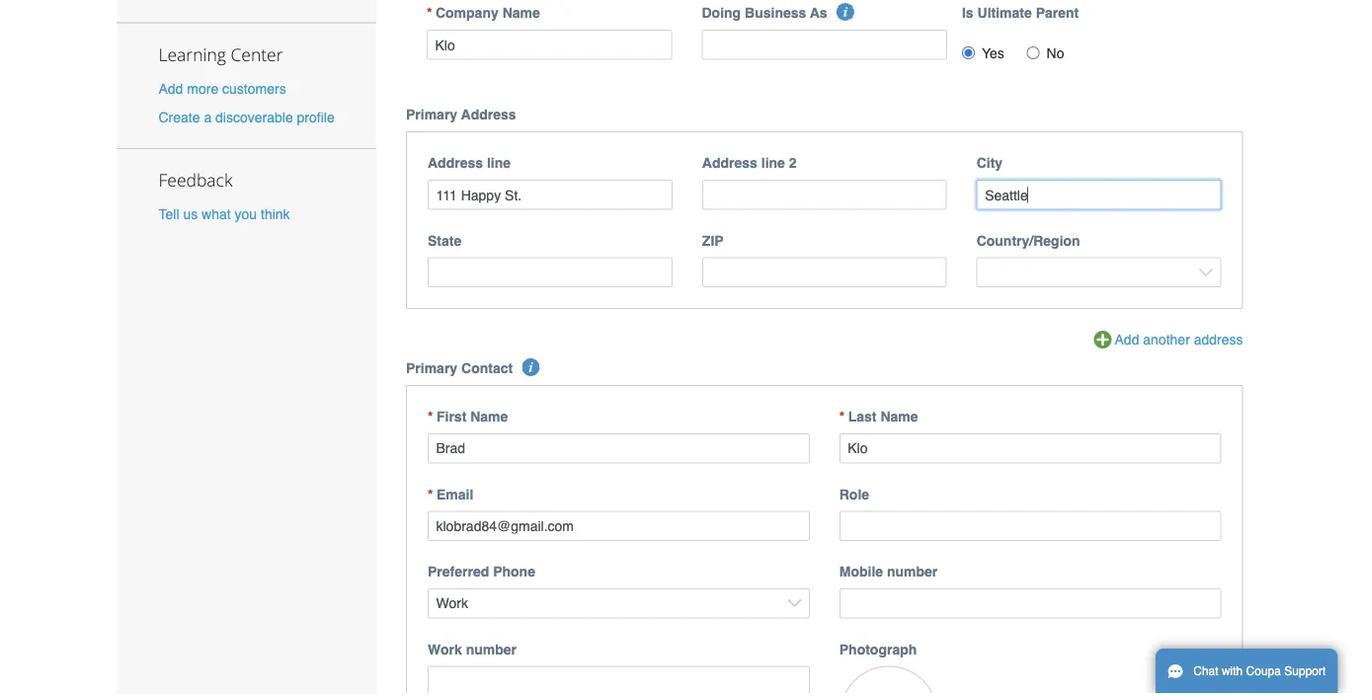 Task type: vqa. For each thing, say whether or not it's contained in the screenshot.
Type to search for a customer text field
no



Task type: locate. For each thing, give the bounding box(es) containing it.
learning center
[[159, 42, 283, 66]]

mobile number
[[840, 564, 938, 580]]

role
[[840, 487, 870, 503]]

chat with coupa support button
[[1156, 649, 1339, 695]]

line up address line text field
[[487, 155, 511, 171]]

0 horizontal spatial number
[[466, 642, 517, 658]]

* for * company name
[[427, 5, 432, 21]]

2
[[789, 155, 797, 171]]

line left the 2
[[762, 155, 786, 171]]

add left another
[[1115, 332, 1140, 348]]

learning
[[159, 42, 226, 66]]

preferred phone
[[428, 564, 536, 580]]

0 vertical spatial additional information image
[[837, 3, 855, 21]]

address up address line at the left
[[461, 107, 516, 123]]

profile
[[297, 109, 335, 125]]

address left the 2
[[703, 155, 758, 171]]

add
[[159, 80, 183, 96], [1115, 332, 1140, 348]]

add inside add another address button
[[1115, 332, 1140, 348]]

None text field
[[428, 434, 810, 464], [840, 434, 1222, 464], [428, 434, 810, 464], [840, 434, 1222, 464]]

number
[[887, 564, 938, 580], [466, 642, 517, 658]]

company
[[436, 5, 499, 21]]

primary up address line at the left
[[406, 107, 458, 123]]

Doing Business As text field
[[702, 30, 948, 60]]

last
[[849, 409, 877, 425]]

email
[[437, 487, 474, 503]]

name right the first
[[471, 409, 508, 425]]

support
[[1285, 665, 1327, 679]]

1 vertical spatial add
[[1115, 332, 1140, 348]]

chat
[[1194, 665, 1219, 679]]

None text field
[[427, 30, 673, 60], [428, 511, 810, 542], [427, 30, 673, 60], [428, 511, 810, 542]]

number right mobile
[[887, 564, 938, 580]]

primary up the first
[[406, 361, 458, 377]]

Address line text field
[[428, 180, 673, 210]]

number for work number
[[466, 642, 517, 658]]

* left the first
[[428, 409, 433, 425]]

coupa
[[1247, 665, 1282, 679]]

state
[[428, 233, 462, 249]]

1 horizontal spatial additional information image
[[837, 3, 855, 21]]

address
[[461, 107, 516, 123], [428, 155, 483, 171], [703, 155, 758, 171]]

add up create at the top of the page
[[159, 80, 183, 96]]

is
[[963, 5, 974, 21]]

another
[[1144, 332, 1191, 348]]

2 primary from the top
[[406, 361, 458, 377]]

primary
[[406, 107, 458, 123], [406, 361, 458, 377]]

primary for primary contact
[[406, 361, 458, 377]]

address line
[[428, 155, 511, 171]]

discoverable
[[216, 109, 293, 125]]

address for address line
[[428, 155, 483, 171]]

0 vertical spatial number
[[887, 564, 938, 580]]

address down primary address
[[428, 155, 483, 171]]

* left company
[[427, 5, 432, 21]]

0 horizontal spatial line
[[487, 155, 511, 171]]

phone
[[493, 564, 536, 580]]

tell us what you think
[[159, 206, 290, 222]]

* left last
[[840, 409, 845, 425]]

0 horizontal spatial additional information image
[[522, 359, 540, 377]]

zip
[[703, 233, 724, 249]]

1 vertical spatial additional information image
[[522, 359, 540, 377]]

additional information image
[[837, 3, 855, 21], [522, 359, 540, 377]]

additional information image right contact
[[522, 359, 540, 377]]

add for add another address
[[1115, 332, 1140, 348]]

1 vertical spatial primary
[[406, 361, 458, 377]]

0 vertical spatial primary
[[406, 107, 458, 123]]

name
[[503, 5, 540, 21], [471, 409, 508, 425], [881, 409, 919, 425]]

0 horizontal spatial add
[[159, 80, 183, 96]]

None radio
[[963, 47, 975, 59], [1027, 47, 1040, 59], [963, 47, 975, 59], [1027, 47, 1040, 59]]

create a discoverable profile
[[159, 109, 335, 125]]

additional information image for doing business as
[[837, 3, 855, 21]]

add for add more customers
[[159, 80, 183, 96]]

name for * company name
[[503, 5, 540, 21]]

*
[[427, 5, 432, 21], [428, 409, 433, 425], [840, 409, 845, 425], [428, 487, 433, 503]]

1 horizontal spatial add
[[1115, 332, 1140, 348]]

name right company
[[503, 5, 540, 21]]

* left email
[[428, 487, 433, 503]]

work number
[[428, 642, 517, 658]]

number right work
[[466, 642, 517, 658]]

1 primary from the top
[[406, 107, 458, 123]]

1 vertical spatial number
[[466, 642, 517, 658]]

2 line from the left
[[762, 155, 786, 171]]

tell us what you think button
[[159, 204, 290, 224]]

* for * first name
[[428, 409, 433, 425]]

line
[[487, 155, 511, 171], [762, 155, 786, 171]]

business
[[745, 5, 807, 21]]

add more customers
[[159, 80, 286, 96]]

name right last
[[881, 409, 919, 425]]

photograph image
[[840, 667, 939, 695]]

Work number text field
[[428, 667, 810, 695]]

a
[[204, 109, 212, 125]]

work
[[428, 642, 462, 658]]

line for address line 2
[[762, 155, 786, 171]]

yes
[[982, 46, 1005, 61]]

additional information image right as
[[837, 3, 855, 21]]

photograph
[[840, 642, 917, 658]]

1 horizontal spatial line
[[762, 155, 786, 171]]

1 horizontal spatial number
[[887, 564, 938, 580]]

is ultimate parent
[[963, 5, 1079, 21]]

1 line from the left
[[487, 155, 511, 171]]

0 vertical spatial add
[[159, 80, 183, 96]]

line for address line
[[487, 155, 511, 171]]



Task type: describe. For each thing, give the bounding box(es) containing it.
tell
[[159, 206, 179, 222]]

Role text field
[[840, 511, 1222, 542]]

number for mobile number
[[887, 564, 938, 580]]

contact
[[462, 361, 513, 377]]

first
[[437, 409, 467, 425]]

* last name
[[840, 409, 919, 425]]

doing
[[702, 5, 741, 21]]

address line 2
[[703, 155, 797, 171]]

us
[[183, 206, 198, 222]]

mobile
[[840, 564, 884, 580]]

add more customers link
[[159, 80, 286, 96]]

* email
[[428, 487, 474, 503]]

customers
[[222, 80, 286, 96]]

feedback
[[159, 168, 233, 192]]

primary contact
[[406, 361, 513, 377]]

State text field
[[428, 258, 673, 288]]

ultimate
[[978, 5, 1033, 21]]

create a discoverable profile link
[[159, 109, 335, 125]]

country/region
[[977, 233, 1081, 249]]

primary address
[[406, 107, 516, 123]]

* company name
[[427, 5, 540, 21]]

add another address
[[1115, 332, 1244, 348]]

doing business as
[[702, 5, 828, 21]]

* for * email
[[428, 487, 433, 503]]

chat with coupa support
[[1194, 665, 1327, 679]]

add another address button
[[1095, 330, 1244, 352]]

primary for primary address
[[406, 107, 458, 123]]

preferred
[[428, 564, 489, 580]]

with
[[1222, 665, 1244, 679]]

* first name
[[428, 409, 508, 425]]

City text field
[[977, 180, 1222, 210]]

create
[[159, 109, 200, 125]]

Mobile number text field
[[840, 589, 1222, 619]]

think
[[261, 206, 290, 222]]

address
[[1195, 332, 1244, 348]]

what
[[202, 206, 231, 222]]

Address line 2 text field
[[703, 180, 947, 210]]

no
[[1047, 46, 1065, 61]]

you
[[235, 206, 257, 222]]

more
[[187, 80, 219, 96]]

city
[[977, 155, 1003, 171]]

name for * last name
[[881, 409, 919, 425]]

address for address line 2
[[703, 155, 758, 171]]

ZIP text field
[[703, 258, 947, 288]]

* for * last name
[[840, 409, 845, 425]]

as
[[810, 5, 828, 21]]

additional information image for primary contact
[[522, 359, 540, 377]]

parent
[[1036, 5, 1079, 21]]

center
[[231, 42, 283, 66]]

name for * first name
[[471, 409, 508, 425]]



